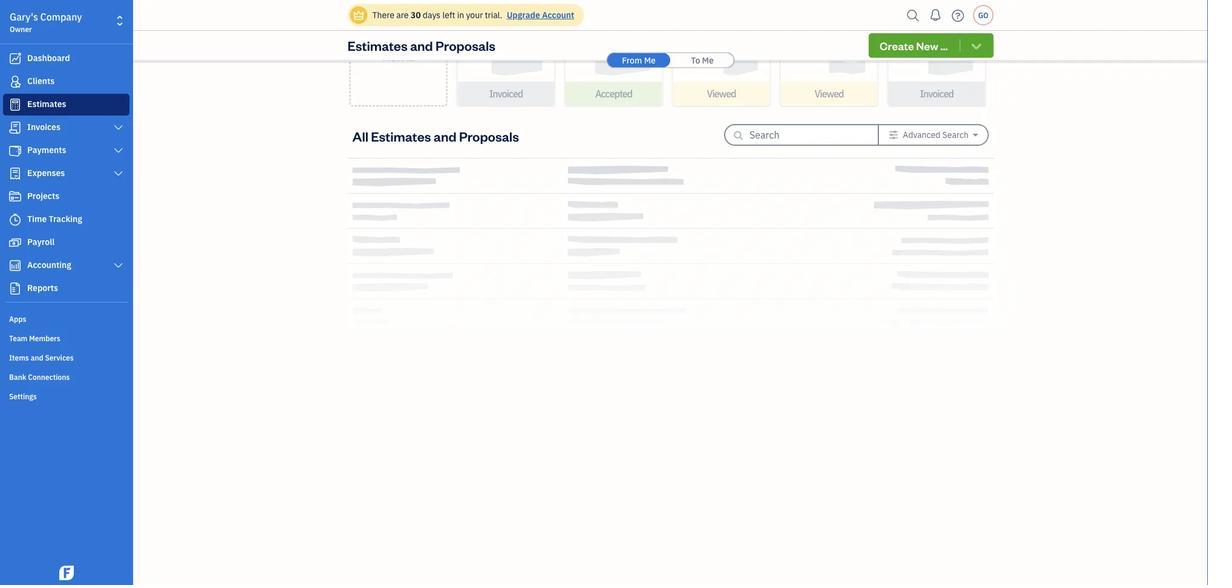 Task type: describe. For each thing, give the bounding box(es) containing it.
notifications image
[[927, 3, 946, 27]]

to me
[[691, 54, 714, 66]]

… for the right create new … 'dropdown button'
[[941, 38, 949, 53]]

advanced
[[904, 129, 941, 140]]

expenses
[[27, 167, 65, 179]]

clients link
[[3, 71, 130, 93]]

0 horizontal spatial create
[[381, 35, 416, 49]]

time
[[27, 213, 47, 225]]

services
[[45, 353, 74, 363]]

there
[[373, 9, 395, 21]]

0 horizontal spatial create new … button
[[350, 0, 448, 107]]

apps
[[9, 314, 26, 324]]

dashboard image
[[8, 53, 22, 65]]

in
[[457, 9, 464, 21]]

payment image
[[8, 145, 22, 157]]

clients
[[27, 75, 55, 87]]

items and services link
[[3, 348, 130, 366]]

client image
[[8, 76, 22, 88]]

from me
[[622, 54, 656, 66]]

invoices link
[[3, 117, 130, 139]]

money image
[[8, 237, 22, 249]]

and for services
[[31, 353, 43, 363]]

expenses link
[[3, 163, 130, 185]]

payments
[[27, 144, 66, 156]]

company
[[40, 11, 82, 23]]

tracking
[[49, 213, 82, 225]]

settings image
[[889, 130, 899, 140]]

apps link
[[3, 309, 130, 328]]

payroll link
[[3, 232, 130, 254]]

estimates for estimates
[[27, 98, 66, 110]]

your
[[466, 9, 483, 21]]

team members
[[9, 334, 60, 343]]

connections
[[28, 372, 70, 382]]

upgrade account link
[[505, 9, 575, 21]]

1 horizontal spatial create new … button
[[869, 33, 994, 58]]

estimate image
[[8, 99, 22, 111]]

go to help image
[[949, 6, 968, 25]]

2 invoiced from the left
[[921, 87, 954, 100]]

go
[[979, 10, 989, 20]]

chevron large down image for expenses
[[113, 169, 124, 179]]

chevron large down image for invoices
[[113, 123, 124, 133]]

search image
[[904, 6, 924, 25]]

trial.
[[485, 9, 503, 21]]

accounting link
[[3, 255, 130, 277]]

team
[[9, 334, 27, 343]]

gary's company owner
[[10, 11, 82, 34]]

and for proposals
[[410, 37, 433, 54]]

me for to me
[[703, 54, 714, 66]]

project image
[[8, 191, 22, 203]]

Search text field
[[750, 125, 859, 145]]

settings link
[[3, 387, 130, 405]]

chart image
[[8, 260, 22, 272]]



Task type: vqa. For each thing, say whether or not it's contained in the screenshot.
"Estimates" link
yes



Task type: locate. For each thing, give the bounding box(es) containing it.
1 vertical spatial chevron large down image
[[113, 261, 124, 271]]

estimates and proposals
[[348, 37, 496, 54]]

advanced search
[[904, 129, 969, 140]]

1 vertical spatial estimates
[[27, 98, 66, 110]]

members
[[29, 334, 60, 343]]

new down notifications image
[[917, 38, 939, 53]]

reports link
[[3, 278, 130, 300]]

dashboard
[[27, 52, 70, 64]]

left
[[443, 9, 455, 21]]

bank connections
[[9, 372, 70, 382]]

and inside main element
[[31, 353, 43, 363]]

accounting
[[27, 259, 71, 271]]

dashboard link
[[3, 48, 130, 70]]

1 horizontal spatial viewed
[[815, 87, 844, 100]]

2 horizontal spatial and
[[434, 127, 457, 145]]

1 chevron large down image from the top
[[113, 169, 124, 179]]

chevron large down image inside the invoices link
[[113, 123, 124, 133]]

chevron large down image
[[113, 123, 124, 133], [113, 146, 124, 156]]

1 vertical spatial proposals
[[459, 127, 519, 145]]

2 vertical spatial and
[[31, 353, 43, 363]]

1 horizontal spatial create
[[880, 38, 915, 53]]

crown image
[[353, 9, 365, 21]]

create
[[381, 35, 416, 49], [880, 38, 915, 53]]

all estimates and proposals
[[353, 127, 519, 145]]

and
[[410, 37, 433, 54], [434, 127, 457, 145], [31, 353, 43, 363]]

1 horizontal spatial create new …
[[880, 38, 949, 53]]

2 vertical spatial estimates
[[371, 127, 431, 145]]

1 horizontal spatial me
[[703, 54, 714, 66]]

advanced search button
[[880, 125, 988, 145]]

estimates link
[[3, 94, 130, 116]]

0 vertical spatial chevron large down image
[[113, 123, 124, 133]]

there are 30 days left in your trial. upgrade account
[[373, 9, 575, 21]]

estimates inside main element
[[27, 98, 66, 110]]

expense image
[[8, 168, 22, 180]]

reports
[[27, 282, 58, 294]]

2 viewed from the left
[[815, 87, 844, 100]]

0 vertical spatial proposals
[[436, 37, 496, 54]]

create new … button
[[350, 0, 448, 107], [869, 33, 994, 58]]

create new … down search icon
[[880, 38, 949, 53]]

report image
[[8, 283, 22, 295]]

chevron large down image
[[113, 169, 124, 179], [113, 261, 124, 271]]

create down search icon
[[880, 38, 915, 53]]

1 horizontal spatial invoiced
[[921, 87, 954, 100]]

create new …
[[381, 35, 416, 64], [880, 38, 949, 53]]

time tracking
[[27, 213, 82, 225]]

chevron large down image inside the expenses link
[[113, 169, 124, 179]]

estimates up invoices
[[27, 98, 66, 110]]

0 horizontal spatial me
[[645, 54, 656, 66]]

chevron large down image up projects link
[[113, 169, 124, 179]]

0 horizontal spatial invoiced
[[490, 87, 523, 100]]

timer image
[[8, 214, 22, 226]]

viewed up search text field
[[815, 87, 844, 100]]

chevrondown image
[[970, 39, 984, 52]]

go button
[[974, 5, 994, 25]]

from me link
[[608, 53, 671, 68]]

team members link
[[3, 329, 130, 347]]

chevron large down image inside payments link
[[113, 146, 124, 156]]

caretdown image
[[974, 130, 979, 140]]

chevron large down image up the expenses link
[[113, 146, 124, 156]]

0 horizontal spatial and
[[31, 353, 43, 363]]

days
[[423, 9, 441, 21]]

are
[[397, 9, 409, 21]]

gary's
[[10, 11, 38, 23]]

all
[[353, 127, 369, 145]]

from
[[622, 54, 643, 66]]

30
[[411, 9, 421, 21]]

freshbooks image
[[57, 566, 76, 581]]

owner
[[10, 24, 32, 34]]

chevron large down image up payments link
[[113, 123, 124, 133]]

new for leftmost create new … 'dropdown button'
[[383, 49, 405, 64]]

new inside create new …
[[383, 49, 405, 64]]

accepted
[[596, 87, 633, 100]]

estimates down there
[[348, 37, 408, 54]]

invoiced
[[490, 87, 523, 100], [921, 87, 954, 100]]

viewed
[[707, 87, 736, 100], [815, 87, 844, 100]]

0 horizontal spatial new
[[383, 49, 405, 64]]

me right from at the right top of page
[[645, 54, 656, 66]]

me right to
[[703, 54, 714, 66]]

1 invoiced from the left
[[490, 87, 523, 100]]

estimates
[[348, 37, 408, 54], [27, 98, 66, 110], [371, 127, 431, 145]]

chevron large down image for accounting
[[113, 261, 124, 271]]

items and services
[[9, 353, 74, 363]]

1 chevron large down image from the top
[[113, 123, 124, 133]]

upgrade
[[507, 9, 540, 21]]

items
[[9, 353, 29, 363]]

2 chevron large down image from the top
[[113, 261, 124, 271]]

estimates right all
[[371, 127, 431, 145]]

to
[[691, 54, 701, 66]]

viewed down to me link at the top right of the page
[[707, 87, 736, 100]]

0 vertical spatial estimates
[[348, 37, 408, 54]]

create new … down are
[[381, 35, 416, 64]]

main element
[[0, 0, 163, 585]]

to me link
[[671, 53, 734, 68]]

account
[[542, 9, 575, 21]]

time tracking link
[[3, 209, 130, 231]]

… down notifications image
[[941, 38, 949, 53]]

1 vertical spatial and
[[434, 127, 457, 145]]

chevron large down image down payroll link at left
[[113, 261, 124, 271]]

0 horizontal spatial …
[[407, 49, 414, 64]]

chevron large down image inside 'accounting' 'link'
[[113, 261, 124, 271]]

new down are
[[383, 49, 405, 64]]

payments link
[[3, 140, 130, 162]]

projects
[[27, 190, 59, 202]]

estimates for estimates and proposals
[[348, 37, 408, 54]]

bank
[[9, 372, 26, 382]]

invoices
[[27, 121, 60, 133]]

…
[[941, 38, 949, 53], [407, 49, 414, 64]]

invoice image
[[8, 122, 22, 134]]

0 vertical spatial and
[[410, 37, 433, 54]]

new
[[917, 38, 939, 53], [383, 49, 405, 64]]

1 vertical spatial chevron large down image
[[113, 146, 124, 156]]

0 horizontal spatial create new …
[[381, 35, 416, 64]]

2 me from the left
[[703, 54, 714, 66]]

… inside create new …
[[407, 49, 414, 64]]

projects link
[[3, 186, 130, 208]]

me
[[645, 54, 656, 66], [703, 54, 714, 66]]

0 horizontal spatial viewed
[[707, 87, 736, 100]]

… for leftmost create new … 'dropdown button'
[[407, 49, 414, 64]]

bank connections link
[[3, 367, 130, 386]]

search
[[943, 129, 969, 140]]

2 chevron large down image from the top
[[113, 146, 124, 156]]

1 horizontal spatial new
[[917, 38, 939, 53]]

new for the right create new … 'dropdown button'
[[917, 38, 939, 53]]

chevron large down image for payments
[[113, 146, 124, 156]]

settings
[[9, 392, 37, 401]]

payroll
[[27, 236, 55, 248]]

create down are
[[381, 35, 416, 49]]

0 vertical spatial chevron large down image
[[113, 169, 124, 179]]

proposals
[[436, 37, 496, 54], [459, 127, 519, 145]]

1 horizontal spatial …
[[941, 38, 949, 53]]

me for from me
[[645, 54, 656, 66]]

… down 30
[[407, 49, 414, 64]]

1 viewed from the left
[[707, 87, 736, 100]]

1 horizontal spatial and
[[410, 37, 433, 54]]

1 me from the left
[[645, 54, 656, 66]]



